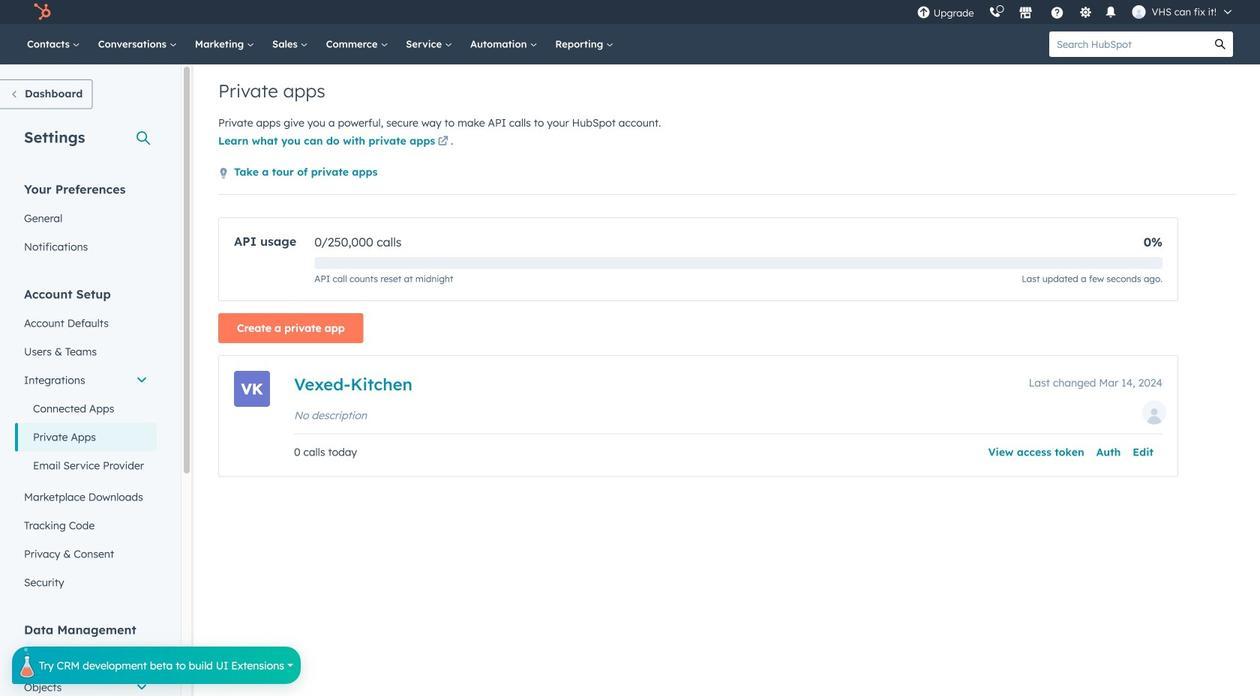 Task type: vqa. For each thing, say whether or not it's contained in the screenshot.
Terry Turtle image
yes



Task type: locate. For each thing, give the bounding box(es) containing it.
menu
[[910, 0, 1242, 24]]

link opens in a new window image
[[438, 133, 448, 151]]

data management element
[[15, 622, 157, 697]]

your preferences element
[[15, 181, 157, 261]]

link opens in a new window image
[[438, 137, 448, 147]]



Task type: describe. For each thing, give the bounding box(es) containing it.
account setup element
[[15, 286, 157, 598]]

marketplaces image
[[1019, 7, 1033, 20]]

Search HubSpot search field
[[1050, 32, 1208, 57]]

terry turtle image
[[1133, 5, 1146, 19]]



